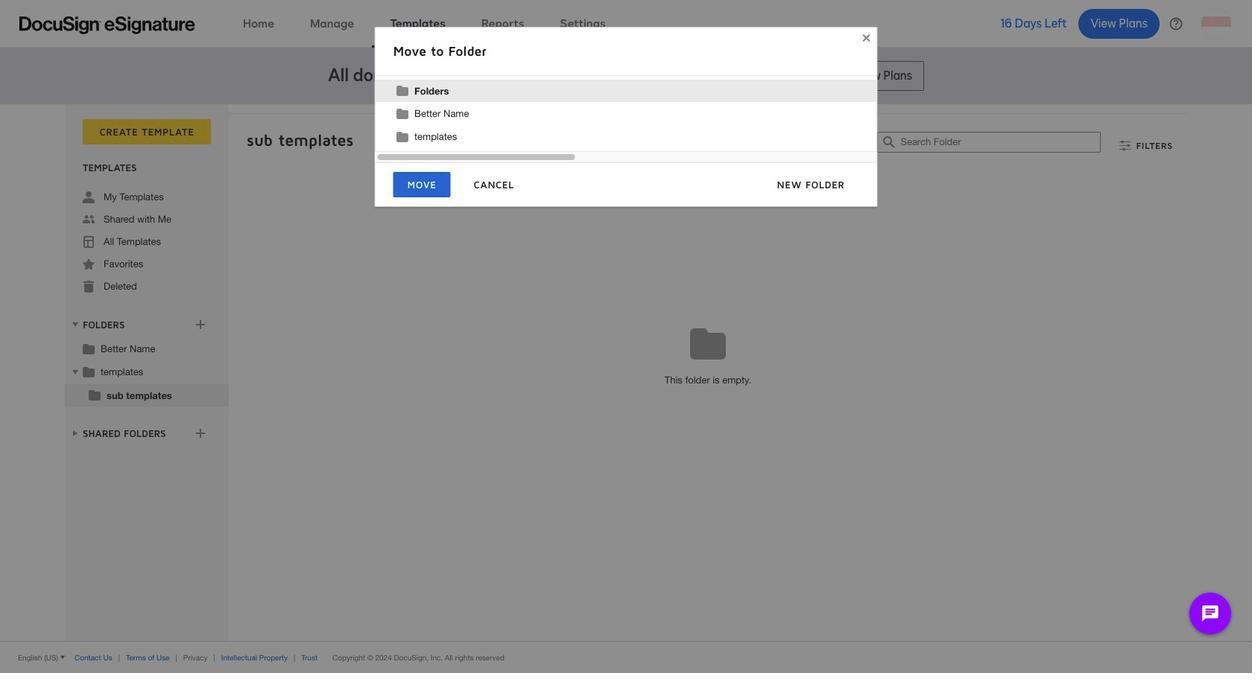 Task type: vqa. For each thing, say whether or not it's contained in the screenshot.
Your uploaded profile image
no



Task type: describe. For each thing, give the bounding box(es) containing it.
view folders image
[[69, 319, 81, 331]]

folder image
[[83, 366, 95, 378]]

0 vertical spatial folder image
[[83, 343, 95, 355]]

star filled image
[[83, 259, 95, 271]]

1 vertical spatial folder image
[[89, 389, 101, 401]]

docusign esignature image
[[19, 16, 195, 34]]

Search Folder text field
[[901, 133, 1101, 152]]

user image
[[83, 192, 95, 204]]



Task type: locate. For each thing, give the bounding box(es) containing it.
folder image down folder image
[[89, 389, 101, 401]]

folder image up folder image
[[83, 343, 95, 355]]

folder image
[[83, 343, 95, 355], [89, 389, 101, 401]]

trash image
[[83, 281, 95, 293]]

shared image
[[83, 214, 95, 226]]

more info region
[[0, 642, 1253, 674]]

templates image
[[83, 236, 95, 248]]



